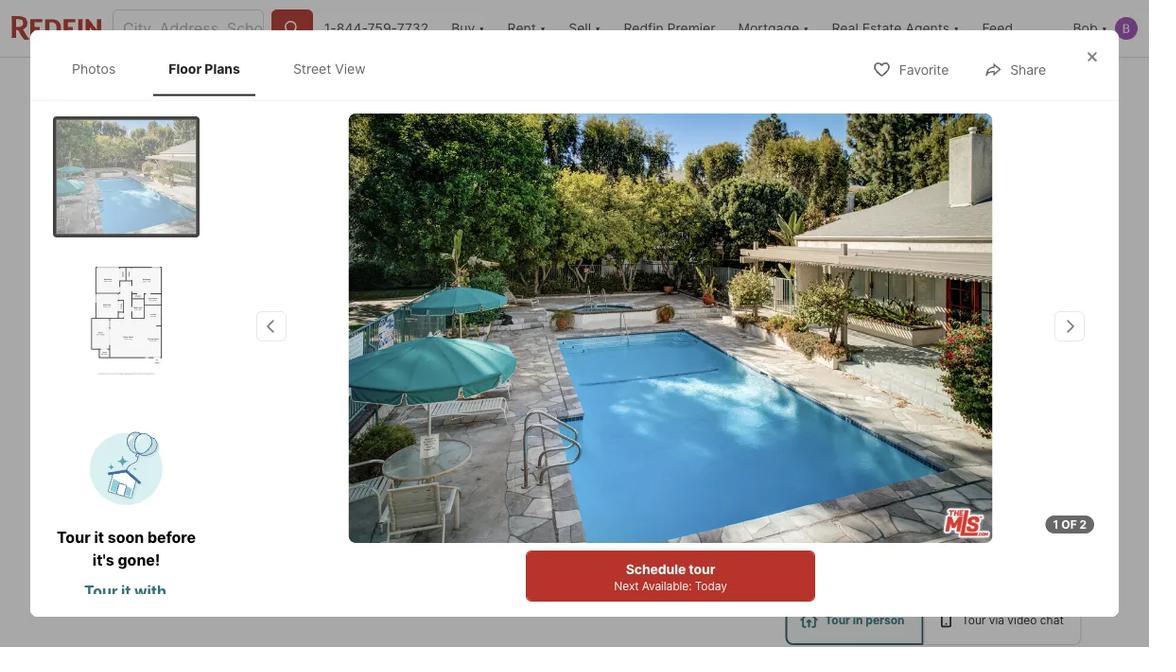 Task type: describe. For each thing, give the bounding box(es) containing it.
home
[[915, 457, 975, 483]]

1 of 2
[[1053, 517, 1087, 531]]

tour via video chat option
[[923, 596, 1082, 645]]

20134 leadwell st #139
[[68, 494, 244, 512]]

redfin premier button
[[612, 0, 727, 57]]

16 photos button
[[945, 381, 1067, 419]]

property
[[308, 76, 362, 92]]

x-out button
[[885, 63, 980, 102]]

submit search image
[[283, 19, 302, 38]]

16 photos
[[988, 392, 1050, 408]]

out
[[941, 75, 964, 91]]

feed inside button
[[982, 20, 1013, 36]]

favorite
[[899, 62, 949, 78]]

video
[[1008, 613, 1037, 627]]

street view
[[293, 61, 366, 77]]

est.
[[68, 568, 91, 584]]

7732
[[397, 20, 429, 36]]

soon
[[108, 528, 144, 546]]

91306
[[354, 494, 399, 512]]

a
[[95, 604, 104, 623]]

approved
[[221, 568, 283, 584]]

-
[[151, 459, 157, 475]]

tour in person
[[825, 613, 905, 627]]

tour it soon before it's gone!
[[57, 528, 196, 569]]

schedule tour next available: today
[[614, 561, 727, 593]]

in
[[853, 613, 863, 627]]

gone!
[[118, 551, 160, 569]]

tour for schedule
[[689, 561, 715, 577]]

$469,000
[[68, 537, 176, 564]]

schedule
[[626, 561, 686, 577]]

sale
[[115, 459, 147, 475]]

photos tab
[[57, 45, 131, 92]]

844-
[[337, 20, 368, 36]]

1,113
[[499, 537, 550, 564]]

property details tab
[[286, 61, 429, 107]]

via
[[989, 613, 1005, 627]]

before
[[148, 528, 196, 546]]

tour it with a redfin partn button
[[53, 571, 200, 647]]

share button down feed button
[[987, 63, 1082, 102]]

plans
[[205, 61, 240, 77]]

/mo
[[140, 568, 164, 584]]

1 vertical spatial image image
[[53, 254, 200, 376]]

for
[[85, 459, 111, 475]]

1 tab from the left
[[429, 61, 581, 107]]

pre-
[[194, 568, 221, 584]]

overview
[[202, 76, 264, 92]]

City, Address, School, Agent, ZIP search field
[[113, 9, 264, 47]]

feed link
[[89, 73, 159, 96]]

thursday 26
[[997, 500, 1058, 549]]

this
[[870, 457, 910, 483]]

2 tab from the left
[[581, 61, 674, 107]]

view
[[335, 61, 366, 77]]

tour for tour via video chat
[[962, 613, 986, 627]]

street view tab
[[278, 45, 381, 92]]

tab list containing photos
[[53, 42, 400, 96]]

tour it with a redfin partn
[[84, 582, 170, 647]]

feed inside tab list
[[127, 76, 159, 92]]

tour in person option
[[786, 596, 923, 645]]

favorite button
[[857, 49, 965, 88]]

details
[[366, 76, 407, 92]]

#139
[[208, 494, 244, 512]]

tour for tour it with a redfin partn
[[84, 582, 118, 600]]

26
[[1010, 516, 1045, 549]]

property details
[[308, 76, 407, 92]]

1,113 sq ft
[[499, 537, 550, 585]]

list box containing tour in person
[[786, 596, 1082, 645]]



Task type: locate. For each thing, give the bounding box(es) containing it.
list box
[[786, 596, 1082, 645]]

tour for tour in person
[[825, 613, 850, 627]]

it for soon
[[94, 528, 104, 546]]

ca 91306
[[328, 494, 399, 512]]

0 vertical spatial tour
[[821, 457, 865, 483]]

redfin down with
[[107, 604, 154, 623]]

redfin left premier
[[624, 20, 664, 36]]

it inside tour it soon before it's gone!
[[94, 528, 104, 546]]

20134
[[68, 494, 115, 512]]

1 vertical spatial feed
[[127, 76, 159, 92]]

street
[[293, 61, 331, 77]]

it left with
[[121, 582, 131, 600]]

0 vertical spatial feed
[[982, 20, 1013, 36]]

1 horizontal spatial feed
[[982, 20, 1013, 36]]

floor plans tab
[[153, 45, 255, 92]]

next image
[[1059, 517, 1089, 548]]

redfin premier
[[624, 20, 716, 36]]

tour
[[821, 457, 865, 483], [689, 561, 715, 577]]

it up it's
[[94, 528, 104, 546]]

tour inside tour it soon before it's gone!
[[57, 528, 91, 546]]

1 horizontal spatial it
[[121, 582, 131, 600]]

share button
[[968, 49, 1062, 88], [987, 63, 1082, 102]]

tour up a
[[84, 582, 118, 600]]

go tour this home
[[786, 457, 975, 483]]

wednesday 25
[[898, 500, 969, 549]]

25
[[916, 516, 951, 549]]

0 horizontal spatial redfin
[[107, 604, 154, 623]]

redfin
[[624, 20, 664, 36], [107, 604, 154, 623]]

0 vertical spatial image image
[[57, 120, 196, 233]]

tour inside "schedule tour next available: today"
[[689, 561, 715, 577]]

redfin inside tour it with a redfin partn
[[107, 604, 154, 623]]

floor plans
[[169, 61, 240, 77]]

0 horizontal spatial feed
[[127, 76, 159, 92]]

ca
[[328, 494, 349, 512]]

tour left in
[[825, 613, 850, 627]]

thursday
[[997, 500, 1058, 513]]

for sale - active
[[85, 459, 208, 475]]

0 vertical spatial it
[[94, 528, 104, 546]]

0 vertical spatial redfin
[[624, 20, 664, 36]]

it inside tour it with a redfin partn
[[121, 582, 131, 600]]

tour inside tour it with a redfin partn
[[84, 582, 118, 600]]

20134 leadwell st #139 image
[[349, 114, 993, 543]]

map entry image
[[630, 457, 756, 583]]

$3,942
[[95, 568, 140, 584]]

active link
[[161, 459, 208, 475]]

ft
[[523, 567, 537, 585]]

tab
[[429, 61, 581, 107], [581, 61, 674, 107]]

tour for tour it soon before it's gone!
[[57, 528, 91, 546]]

user photo image
[[1115, 17, 1138, 40]]

24
[[822, 516, 858, 549]]

st
[[188, 494, 204, 512]]

1 vertical spatial 2
[[409, 537, 423, 564]]

1 vertical spatial tour
[[689, 561, 715, 577]]

it
[[94, 528, 104, 546], [121, 582, 131, 600]]

tour for go
[[821, 457, 865, 483]]

premier
[[667, 20, 716, 36]]

photos
[[1006, 392, 1050, 408]]

759-
[[368, 20, 397, 36]]

feed
[[982, 20, 1013, 36], [127, 76, 159, 92]]

tour down 20134
[[57, 528, 91, 546]]

chat
[[1040, 613, 1064, 627]]

16
[[988, 392, 1003, 408]]

wednesday
[[898, 500, 969, 513]]

share
[[1011, 62, 1046, 78], [1030, 75, 1066, 91]]

it's
[[93, 551, 114, 569]]

today
[[695, 579, 727, 593]]

tab list
[[53, 42, 400, 96], [68, 58, 689, 107]]

sq
[[499, 567, 518, 585]]

tour left via
[[962, 613, 986, 627]]

tour up tuesday
[[821, 457, 865, 483]]

None button
[[797, 488, 883, 577], [891, 489, 977, 576], [984, 489, 1070, 576], [797, 488, 883, 577], [891, 489, 977, 576], [984, 489, 1070, 576]]

20134 leadwell st #139, winnetka, ca 91306 image
[[68, 111, 778, 434], [786, 111, 1082, 269], [786, 276, 1082, 434]]

person
[[866, 613, 905, 627]]

1-844-759-7732 link
[[324, 20, 429, 36]]

tour via video chat
[[962, 613, 1064, 627]]

share button right out
[[968, 49, 1062, 88]]

of
[[1062, 517, 1077, 531]]

get
[[168, 568, 191, 584]]

x-
[[928, 75, 941, 91]]

1 vertical spatial redfin
[[107, 604, 154, 623]]

next
[[614, 579, 639, 593]]

leadwell
[[119, 494, 185, 512]]

tour
[[57, 528, 91, 546], [84, 582, 118, 600], [825, 613, 850, 627], [962, 613, 986, 627]]

0 horizontal spatial 2
[[409, 537, 423, 564]]

1 horizontal spatial 2
[[1080, 517, 1087, 531]]

with
[[134, 582, 166, 600]]

feed button
[[971, 0, 1062, 57]]

1 vertical spatial it
[[121, 582, 131, 600]]

redfin inside button
[[624, 20, 664, 36]]

oct
[[828, 551, 852, 565]]

1 horizontal spatial redfin
[[624, 20, 664, 36]]

0 horizontal spatial tour
[[689, 561, 715, 577]]

go
[[786, 457, 816, 483]]

tuesday 24 oct
[[814, 500, 866, 565]]

0 horizontal spatial it
[[94, 528, 104, 546]]

floor
[[169, 61, 202, 77]]

available:
[[642, 579, 692, 593]]

$469,000 est. $3,942 /mo get pre-approved
[[68, 537, 283, 584]]

2
[[1080, 517, 1087, 531], [409, 537, 423, 564]]

x-out
[[928, 75, 964, 91]]

dialog
[[30, 30, 1119, 647]]

tour up today
[[689, 561, 715, 577]]

dialog containing tour it soon before it's gone!
[[30, 30, 1119, 647]]

tuesday
[[814, 500, 866, 513]]

photos
[[72, 61, 116, 77]]

active
[[161, 459, 208, 475]]

1-844-759-7732
[[324, 20, 429, 36]]

image image
[[57, 120, 196, 233], [53, 254, 200, 376]]

1 horizontal spatial tour
[[821, 457, 865, 483]]

1-
[[324, 20, 337, 36]]

it for with
[[121, 582, 131, 600]]

1
[[1053, 517, 1059, 531]]

0 vertical spatial 2
[[1080, 517, 1087, 531]]

tab list containing feed
[[68, 58, 689, 107]]

overview tab
[[180, 61, 286, 107]]



Task type: vqa. For each thing, say whether or not it's contained in the screenshot.
bottommost can
no



